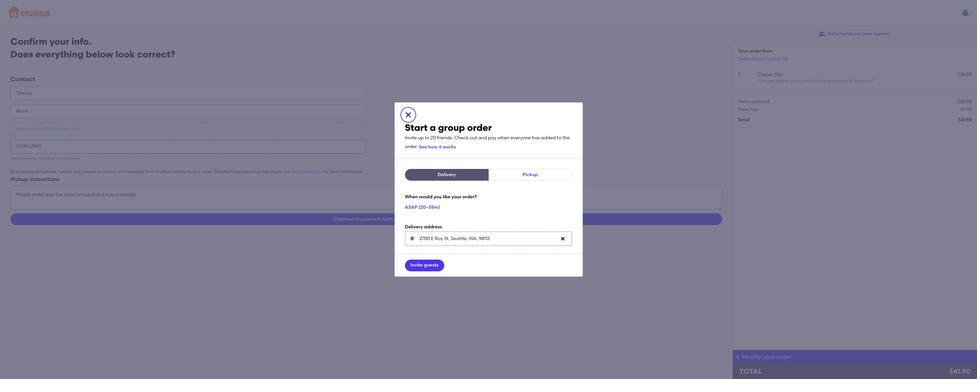 Task type: vqa. For each thing, say whether or not it's contained in the screenshot.
spinach, for Small Green Machine Smoothie
no



Task type: locate. For each thing, give the bounding box(es) containing it.
0 vertical spatial from
[[763, 48, 773, 54]]

pickup instructions
[[10, 177, 60, 183]]

standard
[[214, 170, 232, 174]]

invite left guests
[[411, 263, 423, 269]]

when
[[405, 195, 418, 200]]

total
[[739, 117, 750, 123], [740, 368, 763, 376]]

0 vertical spatial invite
[[828, 31, 839, 36]]

1 horizontal spatial see
[[419, 145, 427, 150]]

1 vertical spatial is
[[56, 156, 60, 161]]

0 horizontal spatial see
[[283, 170, 291, 174]]

your right modify
[[763, 354, 776, 361]]

1 vertical spatial you
[[74, 170, 81, 174]]

delivery button
[[405, 169, 489, 181]]

related
[[173, 170, 187, 174]]

0 vertical spatial 2
[[970, 10, 973, 15]]

0 vertical spatial the
[[820, 79, 826, 83]]

order. down start
[[405, 144, 418, 150]]

2 button
[[962, 7, 973, 19]]

invite right the 'people icon'
[[828, 31, 839, 36]]

use
[[316, 170, 323, 174]]

has
[[532, 135, 540, 141]]

order inside your order from zeeks pizza capitol hill
[[750, 48, 762, 54]]

1 vertical spatial total
[[740, 368, 763, 376]]

payment
[[361, 217, 381, 222]]

is
[[839, 79, 842, 83], [56, 156, 60, 161]]

total down "sales" at the top
[[739, 117, 750, 123]]

1 vertical spatial delivery
[[405, 225, 423, 230]]

0 horizontal spatial and
[[479, 135, 487, 141]]

the
[[820, 79, 826, 83], [563, 135, 570, 141]]

1 vertical spatial invite
[[405, 135, 417, 141]]

main navigation navigation
[[0, 0, 978, 26]]

order up the pizza
[[750, 48, 762, 54]]

to left 20 at top
[[425, 135, 430, 141]]

1 vertical spatial $41.90
[[950, 368, 971, 376]]

1 horizontal spatial phone
[[44, 170, 56, 174]]

more
[[330, 170, 340, 174]]

2 vertical spatial you
[[434, 195, 442, 200]]

please
[[777, 79, 789, 83]]

pickup inside button
[[523, 172, 538, 178]]

0 vertical spatial and
[[854, 31, 862, 36]]

1 vertical spatial the
[[563, 135, 570, 141]]

when
[[498, 135, 510, 141]]

$38.00 " can you please make sure that the ranch is there, thank you! "
[[758, 72, 973, 83]]

from left "grubhub"
[[146, 170, 154, 174]]

you down classic stix
[[769, 79, 776, 83]]

2 vertical spatial invite
[[411, 263, 423, 269]]

you left like on the bottom left of the page
[[434, 195, 442, 200]]

together
[[874, 31, 891, 36]]

invite for invite guests
[[411, 263, 423, 269]]

$38.00 for $38.00
[[958, 99, 973, 104]]

from
[[763, 48, 773, 54], [146, 170, 154, 174]]

First name text field
[[10, 87, 367, 101]]

0 vertical spatial delivery
[[438, 172, 456, 178]]

asap
[[405, 205, 418, 211]]

1 $38.00 from the top
[[958, 72, 973, 77]]

thank
[[855, 79, 866, 83]]

"
[[758, 79, 760, 83], [874, 79, 876, 83]]

invite friends and order together
[[828, 31, 891, 36]]

0 vertical spatial is
[[839, 79, 842, 83]]

0 horizontal spatial is
[[56, 156, 60, 161]]

you left consent
[[74, 170, 81, 174]]

0 vertical spatial $38.00
[[958, 72, 973, 77]]

delivery
[[438, 172, 456, 178], [405, 225, 423, 230]]

pay
[[488, 135, 497, 141]]

is left there,
[[839, 79, 842, 83]]

0 horizontal spatial from
[[146, 170, 154, 174]]

number
[[38, 156, 55, 161]]

0 horizontal spatial the
[[563, 135, 570, 141]]

pickup
[[523, 172, 538, 178], [10, 177, 28, 183]]

0 vertical spatial $41.90
[[959, 117, 973, 123]]

2 horizontal spatial you
[[769, 79, 776, 83]]

rates
[[251, 170, 261, 174]]

group
[[438, 122, 465, 134]]

1 horizontal spatial 2
[[970, 10, 973, 15]]

2
[[970, 10, 973, 15], [739, 72, 741, 77]]

see down up on the top left of the page
[[419, 145, 427, 150]]

below
[[86, 49, 113, 60]]

phone right valid
[[23, 156, 37, 161]]

your right the related
[[193, 170, 201, 174]]

1 vertical spatial $38.00
[[958, 99, 973, 104]]

1 horizontal spatial you
[[434, 195, 442, 200]]

to left receive
[[98, 170, 102, 174]]

1 vertical spatial from
[[146, 170, 154, 174]]

start a group order invite up to 20 friends. check out and pay when everyone has added to the order.
[[405, 122, 570, 150]]

classic
[[758, 72, 774, 77]]

order
[[863, 31, 873, 36], [750, 48, 762, 54], [468, 122, 492, 134], [777, 354, 792, 361]]

info.
[[72, 36, 91, 47]]

modify your order
[[743, 354, 792, 361]]

0 horizontal spatial you
[[74, 170, 81, 174]]

1 vertical spatial see
[[283, 170, 291, 174]]

0 horizontal spatial "
[[758, 79, 760, 83]]

your up the "everything" at the top of the page
[[49, 36, 69, 47]]

method
[[382, 217, 400, 222]]

1 horizontal spatial "
[[874, 79, 876, 83]]

" right thank
[[874, 79, 876, 83]]

order inside invite friends and order together button
[[863, 31, 873, 36]]

to
[[425, 135, 430, 141], [557, 135, 562, 141], [98, 170, 102, 174], [188, 170, 192, 174], [355, 217, 360, 222]]

0 horizontal spatial order.
[[202, 170, 213, 174]]

phone up instructions
[[44, 170, 56, 174]]

would
[[419, 195, 433, 200]]

and right out
[[479, 135, 487, 141]]

the right added
[[563, 135, 570, 141]]

delivery up like on the bottom left of the page
[[438, 172, 456, 178]]

people icon image
[[819, 31, 826, 37]]

2 $38.00 from the top
[[958, 99, 973, 104]]

the right that
[[820, 79, 826, 83]]

1 horizontal spatial delivery
[[438, 172, 456, 178]]

$38.00 inside $38.00 " can you please make sure that the ranch is there, thank you! "
[[958, 72, 973, 77]]

sales
[[739, 107, 750, 112]]

delivery address
[[405, 225, 442, 230]]

and
[[854, 31, 862, 36], [479, 135, 487, 141]]

your
[[49, 36, 69, 47], [35, 170, 43, 174], [193, 170, 201, 174], [452, 195, 462, 200], [763, 354, 776, 361]]

is inside $38.00 " can you please make sure that the ranch is there, thank you! "
[[839, 79, 842, 83]]

order.
[[405, 144, 418, 150], [202, 170, 213, 174]]

start
[[405, 122, 428, 134]]

friends
[[840, 31, 853, 36]]

1 horizontal spatial is
[[839, 79, 842, 83]]

messages
[[125, 170, 145, 174]]

order. inside the start a group order invite up to 20 friends. check out and pay when everyone has added to the order.
[[405, 144, 418, 150]]

" down classic
[[758, 79, 760, 83]]

information.
[[341, 170, 364, 174]]

required
[[61, 156, 79, 161]]

order inside the start a group order invite up to 20 friends. check out and pay when everyone has added to the order.
[[468, 122, 492, 134]]

contact
[[10, 76, 35, 83]]

1 horizontal spatial pickup
[[523, 172, 538, 178]]

order up out
[[468, 122, 492, 134]]

1 horizontal spatial from
[[763, 48, 773, 54]]

order. left standard
[[202, 170, 213, 174]]

0 vertical spatial you
[[769, 79, 776, 83]]

sales tax
[[739, 107, 759, 112]]

like
[[443, 195, 451, 200]]

may
[[262, 170, 270, 174]]

invite left up on the top left of the page
[[405, 135, 417, 141]]

1 horizontal spatial the
[[820, 79, 826, 83]]

you
[[769, 79, 776, 83], [74, 170, 81, 174], [434, 195, 442, 200]]

pickup button
[[489, 169, 573, 181]]

1 horizontal spatial and
[[854, 31, 862, 36]]

invite inside the start a group order invite up to 20 friends. check out and pay when everyone has added to the order.
[[405, 135, 417, 141]]

see how it works
[[419, 145, 456, 150]]

from inside your order from zeeks pizza capitol hill
[[763, 48, 773, 54]]

0 vertical spatial phone
[[23, 156, 37, 161]]

to right added
[[557, 135, 562, 141]]

valid phone number is required
[[10, 156, 79, 161]]

1 horizontal spatial order.
[[405, 144, 418, 150]]

that
[[811, 79, 819, 83]]

2 " from the left
[[874, 79, 876, 83]]

is right 'number'
[[56, 156, 60, 161]]

0 vertical spatial order.
[[405, 144, 418, 150]]

1 vertical spatial 2
[[739, 72, 741, 77]]

svg image
[[405, 111, 412, 119], [410, 237, 415, 242], [561, 237, 566, 242]]

0 vertical spatial see
[[419, 145, 427, 150]]

to left payment
[[355, 217, 360, 222]]

delivery left the address
[[405, 225, 423, 230]]

1 vertical spatial and
[[479, 135, 487, 141]]

$41.90
[[959, 117, 973, 123], [950, 368, 971, 376]]

when would you like your order?
[[405, 195, 477, 200]]

delivery inside 'button'
[[438, 172, 456, 178]]

0 horizontal spatial delivery
[[405, 225, 423, 230]]

0 horizontal spatial pickup
[[10, 177, 28, 183]]

pickup for pickup instructions
[[10, 177, 28, 183]]

message
[[233, 170, 250, 174]]

order left "together"
[[863, 31, 873, 36]]

see left our
[[283, 170, 291, 174]]

consent
[[81, 170, 97, 174]]

see
[[419, 145, 427, 150], [283, 170, 291, 174]]

total down modify
[[740, 368, 763, 376]]

and right friends at the top of page
[[854, 31, 862, 36]]

from up the zeeks pizza capitol hill link at the top right of page
[[763, 48, 773, 54]]

0 horizontal spatial 2
[[739, 72, 741, 77]]



Task type: describe. For each thing, give the bounding box(es) containing it.
address
[[424, 225, 442, 230]]

2 inside button
[[970, 10, 973, 15]]

sure
[[802, 79, 810, 83]]

how
[[429, 145, 438, 150]]

the inside the start a group order invite up to 20 friends. check out and pay when everyone has added to the order.
[[563, 135, 570, 141]]

continue to payment method
[[334, 217, 400, 222]]

and inside the start a group order invite up to 20 friends. check out and pay when everyone has added to the order.
[[479, 135, 487, 141]]

stix
[[775, 72, 783, 77]]

a
[[430, 122, 436, 134]]

and inside button
[[854, 31, 862, 36]]

friends.
[[437, 135, 454, 141]]

added
[[541, 135, 556, 141]]

1 vertical spatial order.
[[202, 170, 213, 174]]

for
[[324, 170, 329, 174]]

look
[[116, 49, 135, 60]]

up
[[418, 135, 424, 141]]

terms of use link
[[299, 170, 323, 174]]

correct?
[[137, 49, 175, 60]]

modify
[[743, 354, 762, 361]]

Search Address search field
[[405, 232, 572, 246]]

delivery for delivery address
[[405, 225, 423, 230]]

zeeks
[[739, 56, 751, 62]]

order right modify
[[777, 354, 792, 361]]

1 vertical spatial phone
[[44, 170, 56, 174]]

everything
[[35, 49, 84, 60]]

see inside button
[[419, 145, 427, 150]]

apply.
[[271, 170, 283, 174]]

classic stix
[[758, 72, 783, 77]]

(20–35m)
[[419, 205, 440, 211]]

0 horizontal spatial phone
[[23, 156, 37, 161]]

see how it works button
[[419, 142, 456, 153]]

your up pickup instructions
[[35, 170, 43, 174]]

confirm your info. does everything below look correct?
[[10, 36, 175, 60]]

everyone
[[511, 135, 531, 141]]

invite friends and order together button
[[819, 28, 891, 40]]

terms
[[299, 170, 310, 174]]

pickup for pickup
[[523, 172, 538, 178]]

delivery for delivery
[[438, 172, 456, 178]]

our
[[291, 170, 298, 174]]

check
[[455, 135, 469, 141]]

your inside confirm your info. does everything below look correct?
[[49, 36, 69, 47]]

0 vertical spatial total
[[739, 117, 750, 123]]

grubhub
[[155, 170, 172, 174]]

1 " from the left
[[758, 79, 760, 83]]

Phone telephone field
[[10, 140, 367, 154]]

Last name text field
[[10, 105, 367, 118]]

pizza
[[752, 56, 764, 62]]

items
[[739, 99, 751, 104]]

20
[[431, 135, 436, 141]]

can
[[760, 79, 768, 83]]

subtotal
[[752, 99, 770, 104]]

the inside $38.00 " can you please make sure that the ranch is there, thank you! "
[[820, 79, 826, 83]]

of
[[311, 170, 315, 174]]

invite guests
[[411, 263, 439, 269]]

number,
[[57, 170, 73, 174]]

by providing your phone number, you consent to receive text messages from grubhub related to your order. standard message rates may apply. see our terms of use for more information.
[[10, 170, 364, 174]]

you!
[[867, 79, 874, 83]]

valid phone number is required alert
[[10, 156, 79, 161]]

works
[[443, 145, 456, 150]]

order?
[[463, 195, 477, 200]]

invite for invite friends and order together
[[828, 31, 839, 36]]

does
[[10, 49, 33, 60]]

guests
[[424, 263, 439, 269]]

you inside $38.00 " can you please make sure that the ranch is there, thank you! "
[[769, 79, 776, 83]]

$3.90
[[961, 107, 973, 112]]

continue
[[334, 217, 354, 222]]

instructions
[[29, 177, 60, 183]]

your right like on the bottom left of the page
[[452, 195, 462, 200]]

there,
[[843, 79, 854, 83]]

valid
[[10, 156, 21, 161]]

to inside button
[[355, 217, 360, 222]]

providing
[[16, 170, 34, 174]]

to right the related
[[188, 170, 192, 174]]

$38.00 for $38.00 " can you please make sure that the ranch is there, thank you! "
[[958, 72, 973, 77]]

items subtotal
[[739, 99, 770, 104]]

asap (20–35m)
[[405, 205, 440, 211]]

confirm
[[10, 36, 47, 47]]

make
[[790, 79, 801, 83]]

ranch
[[827, 79, 838, 83]]

Pickup instructions text field
[[10, 186, 723, 210]]

hill
[[782, 56, 789, 62]]

by
[[10, 170, 15, 174]]

it
[[439, 145, 442, 150]]

receive
[[103, 170, 116, 174]]

capitol
[[765, 56, 781, 62]]

text
[[117, 170, 125, 174]]

your
[[739, 48, 749, 54]]

continue to payment method button
[[10, 214, 723, 226]]



